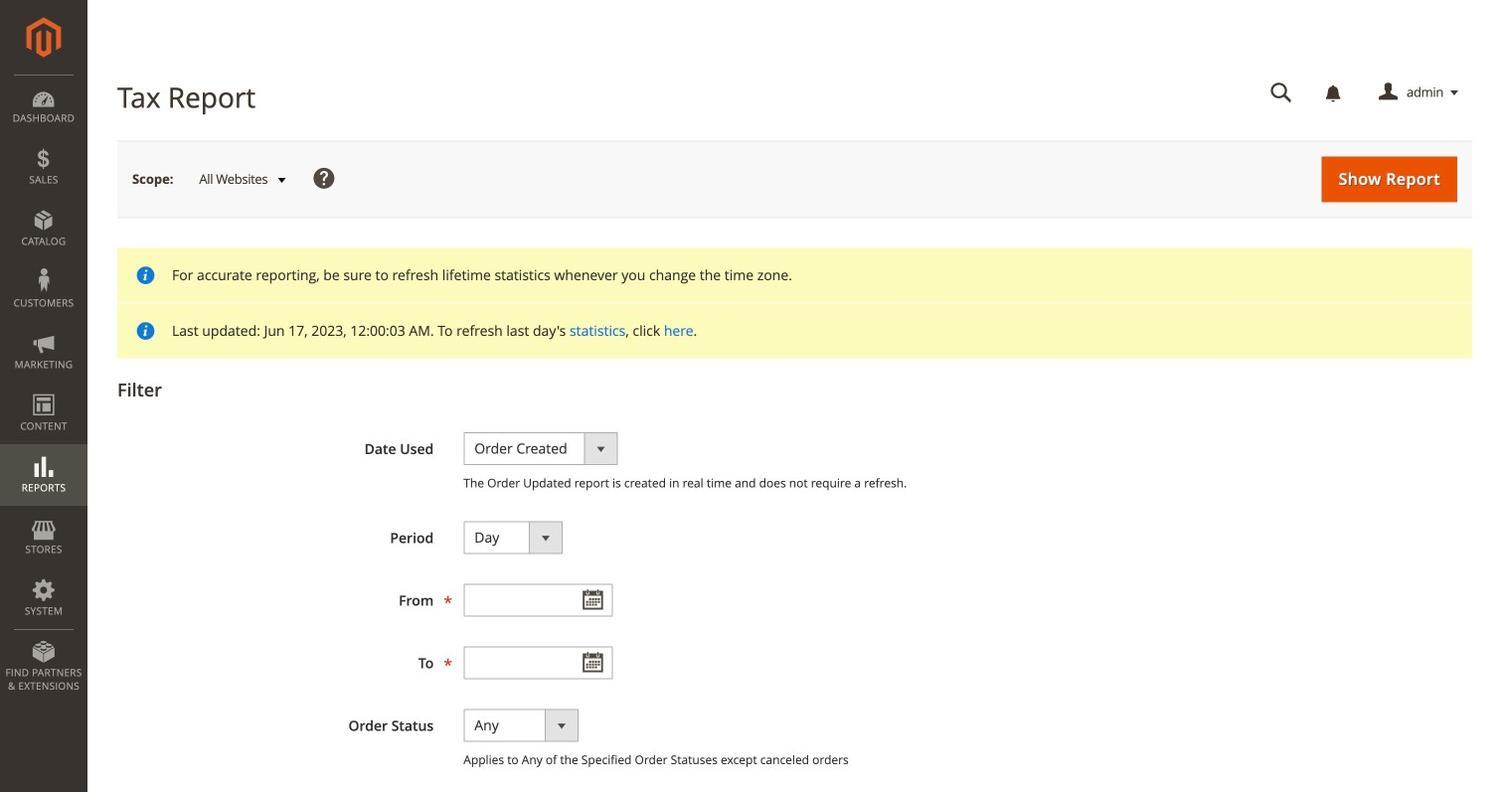 Task type: locate. For each thing, give the bounding box(es) containing it.
menu bar
[[0, 75, 88, 703]]

None text field
[[1257, 76, 1307, 110], [464, 647, 613, 680], [1257, 76, 1307, 110], [464, 647, 613, 680]]

None text field
[[464, 584, 613, 617]]



Task type: vqa. For each thing, say whether or not it's contained in the screenshot.
Menu Bar
yes



Task type: describe. For each thing, give the bounding box(es) containing it.
magento admin panel image
[[26, 17, 61, 58]]



